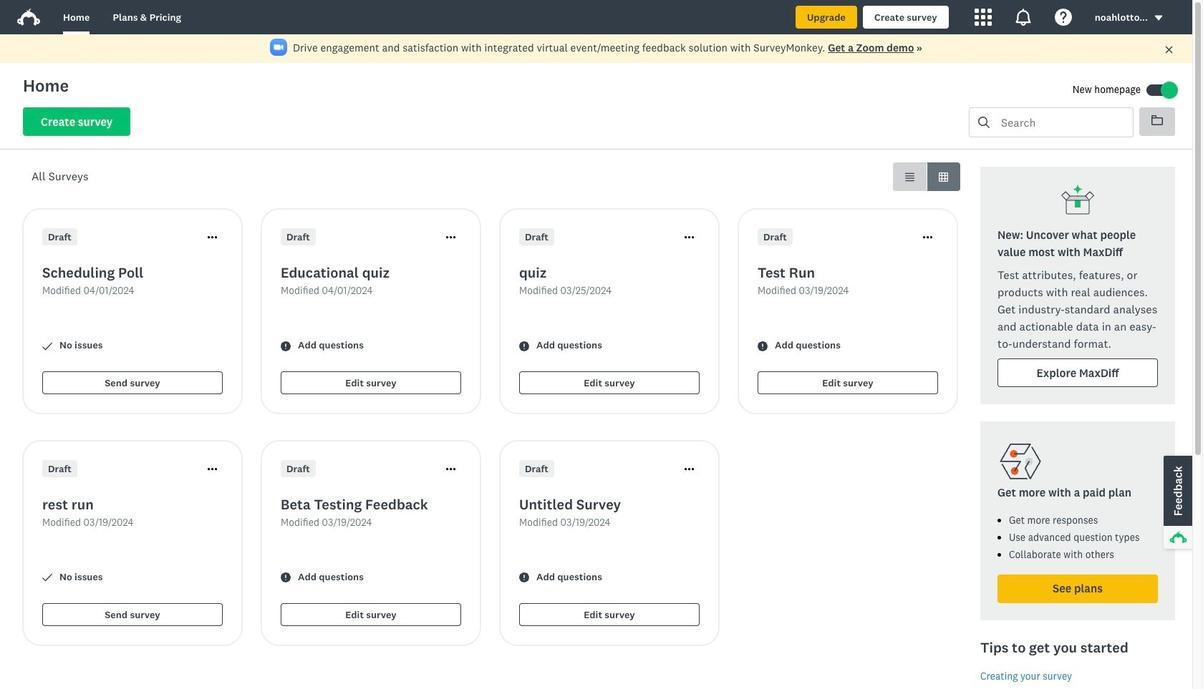Task type: locate. For each thing, give the bounding box(es) containing it.
notification center icon image
[[1015, 9, 1032, 26]]

warning image
[[519, 341, 529, 351], [281, 573, 291, 583], [519, 573, 529, 583]]

group
[[893, 163, 960, 191]]

products icon image
[[975, 9, 992, 26], [975, 9, 992, 26]]

warning image
[[281, 341, 291, 351], [758, 341, 768, 351]]

dropdown arrow icon image
[[1154, 13, 1164, 23], [1155, 16, 1163, 21]]

folders image
[[1152, 115, 1163, 126], [1152, 115, 1163, 125]]

no issues image
[[42, 341, 52, 351]]

brand logo image
[[17, 6, 40, 29], [17, 9, 40, 26]]

1 horizontal spatial warning image
[[758, 341, 768, 351]]

0 horizontal spatial warning image
[[281, 341, 291, 351]]

search image
[[978, 117, 990, 128], [978, 117, 990, 128]]

x image
[[1165, 45, 1174, 54]]

1 brand logo image from the top
[[17, 6, 40, 29]]

2 brand logo image from the top
[[17, 9, 40, 26]]

no issues image
[[42, 573, 52, 583]]



Task type: describe. For each thing, give the bounding box(es) containing it.
Search text field
[[990, 108, 1133, 137]]

help icon image
[[1055, 9, 1072, 26]]

2 folders image from the top
[[1152, 115, 1163, 125]]

1 folders image from the top
[[1152, 115, 1163, 126]]

1 warning image from the left
[[281, 341, 291, 351]]

2 warning image from the left
[[758, 341, 768, 351]]

response based pricing icon image
[[998, 439, 1044, 485]]

max diff icon image
[[1061, 184, 1095, 218]]



Task type: vqa. For each thing, say whether or not it's contained in the screenshot.
second Brand logo from the top
yes



